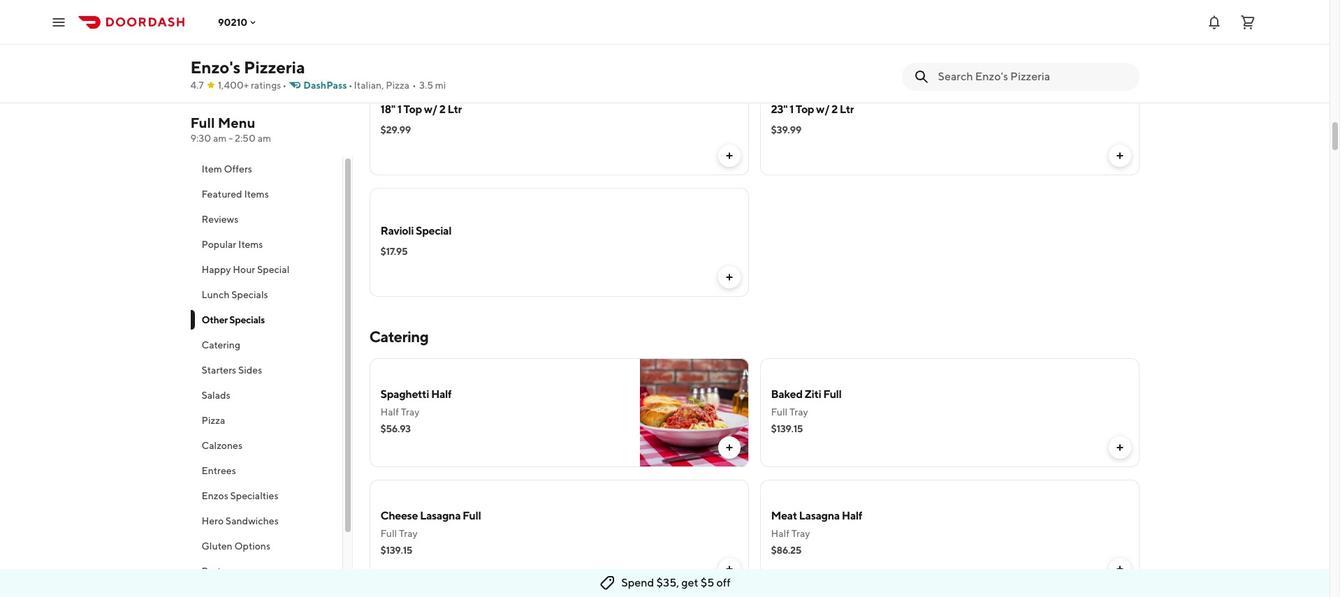 Task type: locate. For each thing, give the bounding box(es) containing it.
hero sandwiches
[[202, 516, 279, 527]]

1 vertical spatial add item to cart image
[[724, 564, 735, 575]]

specials inside lunch specials button
[[231, 289, 268, 300]]

ltr for 18" 1 top w/ 2 ltr
[[447, 103, 462, 116]]

ravioli
[[380, 224, 414, 238]]

enzo's
[[190, 57, 241, 77]]

add item to cart image for ravioli special
[[724, 272, 735, 283]]

0 vertical spatial pizza
[[386, 80, 409, 91]]

1 add item to cart image from the top
[[724, 272, 735, 283]]

special inside button
[[257, 264, 289, 275]]

tray down spaghetti in the left bottom of the page
[[401, 407, 420, 418]]

0 vertical spatial add item to cart image
[[724, 272, 735, 283]]

full
[[190, 115, 215, 131], [823, 388, 842, 401], [771, 407, 788, 418], [463, 509, 481, 523], [380, 528, 397, 539]]

other
[[202, 314, 228, 326]]

sandwiches
[[226, 516, 279, 527]]

1 • from the left
[[283, 80, 287, 91]]

half right spaghetti in the left bottom of the page
[[431, 388, 452, 401]]

1 lasagna from the left
[[420, 509, 461, 523]]

sides
[[238, 365, 262, 376]]

top
[[404, 103, 422, 116], [796, 103, 814, 116]]

2 down mi
[[439, 103, 446, 116]]

ltr for 23" 1 top w/ 2 ltr
[[840, 103, 854, 116]]

2 horizontal spatial •
[[412, 80, 416, 91]]

add item to cart image
[[724, 272, 735, 283], [724, 564, 735, 575]]

special right ravioli at the left top of page
[[416, 224, 451, 238]]

2 lasagna from the left
[[799, 509, 840, 523]]

2 right 23"
[[832, 103, 838, 116]]

1 horizontal spatial 2
[[832, 103, 838, 116]]

tray inside cheese lasagna full full tray $139.15
[[399, 528, 418, 539]]

add item to cart image
[[724, 150, 735, 161], [1114, 150, 1125, 161], [724, 442, 735, 453], [1114, 442, 1125, 453], [1114, 564, 1125, 575]]

1 am from the left
[[213, 133, 227, 144]]

2 ltr from the left
[[840, 103, 854, 116]]

w/
[[424, 103, 437, 116], [816, 103, 830, 116]]

happy hour special button
[[190, 257, 342, 282]]

tray for cheese lasagna full
[[399, 528, 418, 539]]

$86.25
[[771, 545, 801, 556]]

enzo's pizzeria
[[190, 57, 305, 77]]

0 horizontal spatial lasagna
[[420, 509, 461, 523]]

1 vertical spatial pizza
[[202, 415, 225, 426]]

2 add item to cart image from the top
[[724, 564, 735, 575]]

italian,
[[354, 80, 384, 91]]

spaghetti half half tray $56.93
[[380, 388, 452, 435]]

hour
[[233, 264, 255, 275]]

cheese lasagna full full tray $139.15
[[380, 509, 481, 556]]

lunch
[[202, 289, 230, 300]]

lasagna right cheese at the bottom left
[[420, 509, 461, 523]]

starters sides button
[[190, 358, 342, 383]]

add item to cart image for baked ziti full
[[1114, 442, 1125, 453]]

w/ for 18" 1 top w/ 2 ltr
[[424, 103, 437, 116]]

$139.15 down 'baked'
[[771, 423, 803, 435]]

lasagna inside cheese lasagna full full tray $139.15
[[420, 509, 461, 523]]

1 top from the left
[[404, 103, 422, 116]]

• left italian,
[[348, 80, 353, 91]]

spaghetti
[[380, 388, 429, 401]]

$139.15 inside the baked ziti full full tray $139.15
[[771, 423, 803, 435]]

popular
[[202, 239, 236, 250]]

baked ziti full full tray $139.15
[[771, 388, 842, 435]]

tray inside meat lasagna half half tray $86.25
[[791, 528, 810, 539]]

pizza down salads
[[202, 415, 225, 426]]

tray for meat lasagna half
[[791, 528, 810, 539]]

pizza up 18"
[[386, 80, 409, 91]]

open menu image
[[50, 14, 67, 30]]

ltr
[[447, 103, 462, 116], [840, 103, 854, 116]]

• right 'ratings'
[[283, 80, 287, 91]]

tray up the $86.25
[[791, 528, 810, 539]]

0 vertical spatial specials
[[231, 289, 268, 300]]

tray
[[401, 407, 420, 418], [790, 407, 808, 418], [399, 528, 418, 539], [791, 528, 810, 539]]

0 horizontal spatial 2
[[439, 103, 446, 116]]

lasagna inside meat lasagna half half tray $86.25
[[799, 509, 840, 523]]

1 vertical spatial items
[[238, 239, 263, 250]]

reviews
[[202, 214, 239, 225]]

90210 button
[[218, 16, 259, 28]]

specials
[[231, 289, 268, 300], [229, 314, 265, 326]]

happy
[[202, 264, 231, 275]]

0 horizontal spatial catering
[[202, 340, 240, 351]]

1 horizontal spatial •
[[348, 80, 353, 91]]

specials down happy hour special at top
[[231, 289, 268, 300]]

0 horizontal spatial am
[[213, 133, 227, 144]]

catering
[[369, 328, 429, 346], [202, 340, 240, 351]]

menu
[[218, 115, 255, 131]]

0 horizontal spatial 1
[[397, 103, 402, 116]]

hero
[[202, 516, 224, 527]]

0 vertical spatial special
[[416, 224, 451, 238]]

•
[[283, 80, 287, 91], [348, 80, 353, 91], [412, 80, 416, 91]]

dashpass
[[303, 80, 347, 91]]

am left -
[[213, 133, 227, 144]]

0 horizontal spatial special
[[257, 264, 289, 275]]

1 vertical spatial specials
[[229, 314, 265, 326]]

2 am from the left
[[258, 133, 271, 144]]

items up happy hour special at top
[[238, 239, 263, 250]]

$139.15 down cheese at the bottom left
[[380, 545, 412, 556]]

top right 23"
[[796, 103, 814, 116]]

pizza
[[386, 80, 409, 91], [202, 415, 225, 426]]

enzos specialties
[[202, 491, 278, 502]]

items up the "reviews" 'button'
[[244, 189, 269, 200]]

$139.15 inside cheese lasagna full full tray $139.15
[[380, 545, 412, 556]]

1 horizontal spatial 1
[[790, 103, 794, 116]]

special down popular items button
[[257, 264, 289, 275]]

1,400+ ratings •
[[218, 80, 287, 91]]

ratings
[[251, 80, 281, 91]]

1 horizontal spatial am
[[258, 133, 271, 144]]

• for 1,400+ ratings •
[[283, 80, 287, 91]]

enzos
[[202, 491, 228, 502]]

1 horizontal spatial special
[[416, 224, 451, 238]]

1 horizontal spatial w/
[[816, 103, 830, 116]]

items
[[244, 189, 269, 200], [238, 239, 263, 250]]

1 right 18"
[[397, 103, 402, 116]]

item
[[202, 164, 222, 175]]

am right 2:50
[[258, 133, 271, 144]]

1
[[397, 103, 402, 116], [790, 103, 794, 116]]

2 w/ from the left
[[816, 103, 830, 116]]

3 • from the left
[[412, 80, 416, 91]]

$29.99
[[380, 124, 411, 136]]

half up $56.93
[[380, 407, 399, 418]]

1 vertical spatial $139.15
[[380, 545, 412, 556]]

catering up spaghetti in the left bottom of the page
[[369, 328, 429, 346]]

2 1 from the left
[[790, 103, 794, 116]]

tray down cheese at the bottom left
[[399, 528, 418, 539]]

calzones
[[202, 440, 242, 451]]

full inside full menu 9:30 am - 2:50 am
[[190, 115, 215, 131]]

specials down the lunch specials
[[229, 314, 265, 326]]

1 horizontal spatial $139.15
[[771, 423, 803, 435]]

0 horizontal spatial pizza
[[202, 415, 225, 426]]

catering up starters at the bottom of page
[[202, 340, 240, 351]]

0 horizontal spatial ltr
[[447, 103, 462, 116]]

1 ltr from the left
[[447, 103, 462, 116]]

0 horizontal spatial top
[[404, 103, 422, 116]]

1 horizontal spatial ltr
[[840, 103, 854, 116]]

lasagna
[[420, 509, 461, 523], [799, 509, 840, 523]]

0 vertical spatial $139.15
[[771, 423, 803, 435]]

1 vertical spatial special
[[257, 264, 289, 275]]

2
[[439, 103, 446, 116], [832, 103, 838, 116]]

notification bell image
[[1206, 14, 1223, 30]]

2 2 from the left
[[832, 103, 838, 116]]

2 top from the left
[[796, 103, 814, 116]]

0 horizontal spatial •
[[283, 80, 287, 91]]

1 horizontal spatial lasagna
[[799, 509, 840, 523]]

w/ right 23"
[[816, 103, 830, 116]]

tray inside the baked ziti full full tray $139.15
[[790, 407, 808, 418]]

1 w/ from the left
[[424, 103, 437, 116]]

happy hour special
[[202, 264, 289, 275]]

hero sandwiches button
[[190, 509, 342, 534]]

0 vertical spatial items
[[244, 189, 269, 200]]

lasagna right meat
[[799, 509, 840, 523]]

4.7
[[190, 80, 204, 91]]

add item to cart image for 18" 1 top w/ 2 ltr
[[724, 150, 735, 161]]

1 2 from the left
[[439, 103, 446, 116]]

tray down 'baked'
[[790, 407, 808, 418]]

special
[[416, 224, 451, 238], [257, 264, 289, 275]]

w/ down 3.5
[[424, 103, 437, 116]]

1 1 from the left
[[397, 103, 402, 116]]

1 horizontal spatial top
[[796, 103, 814, 116]]

items for popular items
[[238, 239, 263, 250]]

$5
[[701, 576, 714, 590]]

meat lasagna half half tray $86.25
[[771, 509, 862, 556]]

top right 18"
[[404, 103, 422, 116]]

2 for 18" 1 top w/ 2 ltr
[[439, 103, 446, 116]]

$139.15
[[771, 423, 803, 435], [380, 545, 412, 556]]

am
[[213, 133, 227, 144], [258, 133, 271, 144]]

pizza button
[[190, 408, 342, 433]]

italian, pizza • 3.5 mi
[[354, 80, 446, 91]]

0 horizontal spatial w/
[[424, 103, 437, 116]]

half
[[431, 388, 452, 401], [380, 407, 399, 418], [842, 509, 862, 523], [771, 528, 790, 539]]

0 horizontal spatial $139.15
[[380, 545, 412, 556]]

$17.95
[[380, 246, 408, 257]]

half up the $86.25
[[771, 528, 790, 539]]

other specials
[[202, 314, 265, 326]]

popular items button
[[190, 232, 342, 257]]

starters
[[202, 365, 236, 376]]

1 right 23"
[[790, 103, 794, 116]]

specialties
[[230, 491, 278, 502]]

featured items
[[202, 189, 269, 200]]

• left 3.5
[[412, 80, 416, 91]]



Task type: vqa. For each thing, say whether or not it's contained in the screenshot.
$139.15 for Cheese
yes



Task type: describe. For each thing, give the bounding box(es) containing it.
offers
[[224, 164, 252, 175]]

full menu 9:30 am - 2:50 am
[[190, 115, 271, 144]]

Item Search search field
[[938, 69, 1128, 85]]

lasagna for meat
[[799, 509, 840, 523]]

featured
[[202, 189, 242, 200]]

tray inside the spaghetti half half tray $56.93
[[401, 407, 420, 418]]

18"
[[380, 103, 395, 116]]

-
[[229, 133, 233, 144]]

$56.93
[[380, 423, 411, 435]]

top for 18"
[[404, 103, 422, 116]]

1 horizontal spatial pizza
[[386, 80, 409, 91]]

pizza inside button
[[202, 415, 225, 426]]

entrees
[[202, 465, 236, 477]]

• for italian, pizza • 3.5 mi
[[412, 80, 416, 91]]

2 for 23" 1 top w/ 2 ltr
[[832, 103, 838, 116]]

half right meat
[[842, 509, 862, 523]]

1 horizontal spatial catering
[[369, 328, 429, 346]]

1 for 18"
[[397, 103, 402, 116]]

specials for lunch specials
[[231, 289, 268, 300]]

0 items, open order cart image
[[1240, 14, 1256, 30]]

w/ for 23" 1 top w/ 2 ltr
[[816, 103, 830, 116]]

1,400+
[[218, 80, 249, 91]]

entrees button
[[190, 458, 342, 484]]

spend $35, get $5 off
[[621, 576, 731, 590]]

catering button
[[190, 333, 342, 358]]

ziti
[[805, 388, 821, 401]]

spend
[[621, 576, 654, 590]]

3.5
[[419, 80, 433, 91]]

tray for baked ziti full
[[790, 407, 808, 418]]

23" 1 top w/ 2 ltr
[[771, 103, 854, 116]]

23"
[[771, 103, 788, 116]]

dashpass •
[[303, 80, 353, 91]]

cheese
[[380, 509, 418, 523]]

enzos specialties button
[[190, 484, 342, 509]]

9:30
[[190, 133, 211, 144]]

$139.15 for baked
[[771, 423, 803, 435]]

add item to cart image for 23" 1 top w/ 2 ltr
[[1114, 150, 1125, 161]]

off
[[717, 576, 731, 590]]

pastas button
[[190, 559, 342, 584]]

add item to cart image for cheese lasagna full
[[724, 564, 735, 575]]

add item to cart image for meat lasagna half
[[1114, 564, 1125, 575]]

salads button
[[190, 383, 342, 408]]

get
[[681, 576, 698, 590]]

18" 1 top w/ 2 ltr
[[380, 103, 462, 116]]

ravioli special
[[380, 224, 451, 238]]

baked
[[771, 388, 803, 401]]

$139.15 for cheese
[[380, 545, 412, 556]]

gluten options button
[[190, 534, 342, 559]]

options
[[234, 541, 270, 552]]

item offers button
[[190, 157, 342, 182]]

popular items
[[202, 239, 263, 250]]

$35,
[[657, 576, 679, 590]]

lasagna for cheese
[[420, 509, 461, 523]]

reviews button
[[190, 207, 342, 232]]

calzones button
[[190, 433, 342, 458]]

starters sides
[[202, 365, 262, 376]]

spaghetti half image
[[640, 358, 749, 467]]

meat
[[771, 509, 797, 523]]

1 for 23"
[[790, 103, 794, 116]]

gluten
[[202, 541, 232, 552]]

pastas
[[202, 566, 230, 577]]

featured items button
[[190, 182, 342, 207]]

item offers
[[202, 164, 252, 175]]

lunch specials button
[[190, 282, 342, 307]]

items for featured items
[[244, 189, 269, 200]]

2:50
[[235, 133, 256, 144]]

catering inside button
[[202, 340, 240, 351]]

90210
[[218, 16, 248, 28]]

top for 23"
[[796, 103, 814, 116]]

$39.99
[[771, 124, 801, 136]]

specials for other specials
[[229, 314, 265, 326]]

gluten options
[[202, 541, 270, 552]]

lunch specials
[[202, 289, 268, 300]]

mi
[[435, 80, 446, 91]]

salads
[[202, 390, 230, 401]]

2 • from the left
[[348, 80, 353, 91]]

pizzeria
[[244, 57, 305, 77]]



